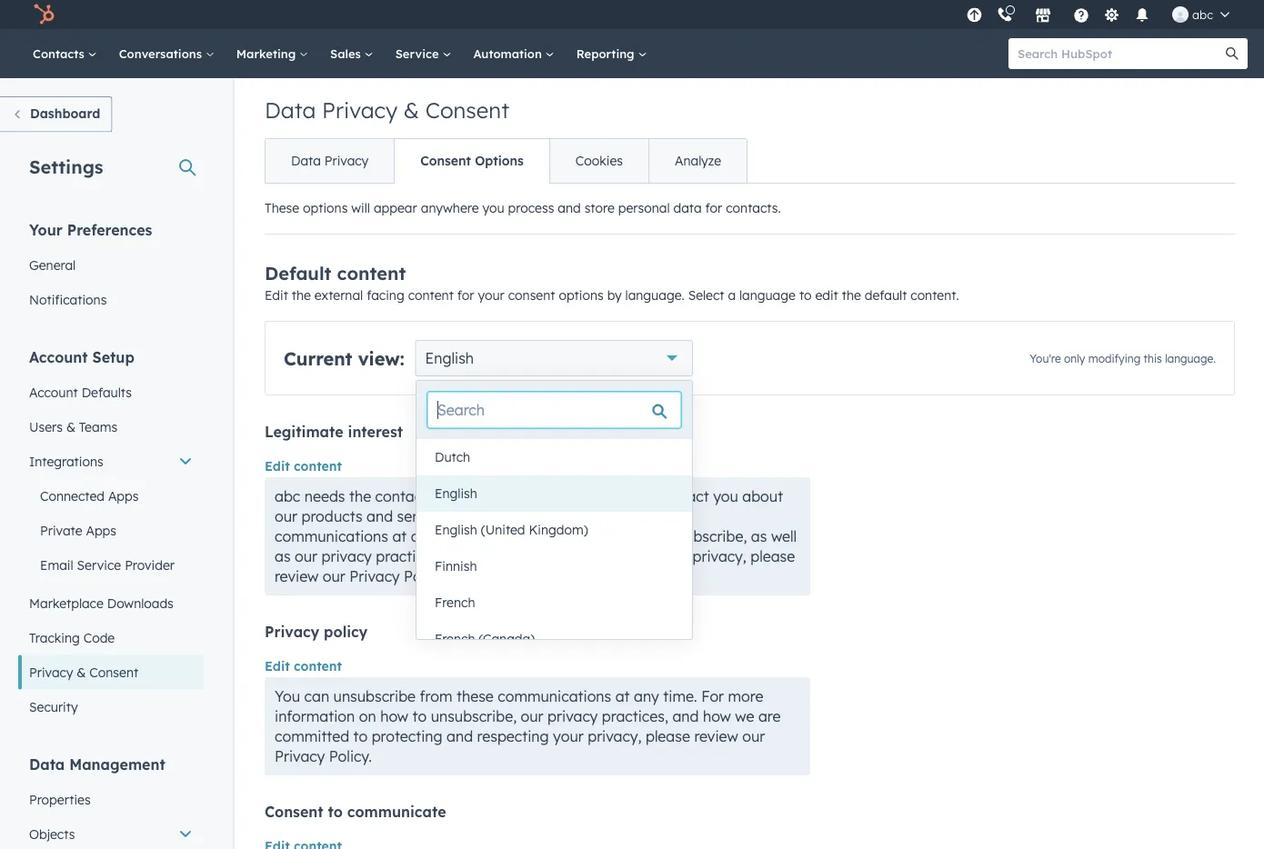 Task type: vqa. For each thing, say whether or not it's contained in the screenshot.
kit on the left top of the page
no



Task type: locate. For each thing, give the bounding box(es) containing it.
1 vertical spatial protecting
[[372, 728, 443, 746]]

privacy policy
[[265, 623, 368, 642]]

unsubscribe, up respecting
[[431, 708, 517, 726]]

privacy,
[[693, 548, 747, 566], [588, 728, 642, 746]]

0 horizontal spatial policy.
[[329, 748, 372, 766]]

edit down legitimate on the left of page
[[265, 459, 290, 475]]

please down practices,
[[646, 728, 691, 746]]

consent options link
[[394, 139, 549, 183]]

abc for abc
[[1193, 7, 1214, 22]]

edit content button for needs
[[265, 456, 342, 478]]

0 horizontal spatial time.
[[441, 528, 474, 546]]

users & teams link
[[18, 410, 204, 445]]

0 vertical spatial protecting
[[583, 548, 654, 566]]

default
[[265, 262, 332, 285]]

english up finnish
[[435, 522, 478, 538]]

account for account setup
[[29, 348, 88, 366]]

0 horizontal spatial service
[[77, 557, 121, 573]]

privacy left practices,
[[548, 708, 598, 726]]

how inside the abc needs the contact information you provide to us to contact you about our products and services. you may unsubscribe from these communications at any time. for information on how to unsubscribe, as well as our privacy practices and commitment to protecting your privacy, please review our privacy policy.
[[611, 528, 639, 546]]

1 horizontal spatial you
[[516, 488, 541, 506]]

the right edit
[[842, 288, 862, 303]]

2 french from the top
[[435, 632, 475, 647]]

you left process
[[483, 200, 505, 216]]

protecting
[[583, 548, 654, 566], [372, 728, 443, 746]]

edit content button up can
[[265, 656, 342, 678]]

abc left "needs"
[[275, 488, 301, 506]]

1 vertical spatial time.
[[664, 688, 698, 706]]

data management element
[[18, 755, 204, 850]]

1 vertical spatial unsubscribe
[[334, 688, 416, 706]]

information up finnish button at bottom
[[505, 528, 586, 546]]

policy. down committed
[[329, 748, 372, 766]]

1 horizontal spatial contact
[[657, 488, 710, 506]]

and left store
[[558, 200, 581, 216]]

0 horizontal spatial &
[[66, 419, 75, 435]]

legitimate interest
[[265, 423, 403, 441]]

0 vertical spatial review
[[275, 568, 319, 586]]

0 vertical spatial you
[[460, 508, 486, 526]]

from down us
[[611, 508, 643, 526]]

reporting link
[[566, 29, 658, 78]]

1 vertical spatial please
[[646, 728, 691, 746]]

english
[[426, 349, 474, 368], [435, 486, 478, 502], [435, 522, 478, 538]]

0 horizontal spatial protecting
[[372, 728, 443, 746]]

2 edit content from the top
[[265, 659, 342, 675]]

0 horizontal spatial contact
[[375, 488, 428, 506]]

account setup
[[29, 348, 134, 366]]

protecting inside the abc needs the contact information you provide to us to contact you about our products and services. you may unsubscribe from these communications at any time. for information on how to unsubscribe, as well as our privacy practices and commitment to protecting your privacy, please review our privacy policy.
[[583, 548, 654, 566]]

0 vertical spatial apps
[[108, 488, 139, 504]]

english right view:
[[426, 349, 474, 368]]

you left can
[[275, 688, 300, 706]]

edit content button
[[265, 456, 342, 478], [265, 656, 342, 678]]

edit content up can
[[265, 659, 342, 675]]

list box
[[417, 440, 693, 658]]

1 horizontal spatial review
[[695, 728, 739, 746]]

0 horizontal spatial how
[[381, 708, 409, 726]]

products
[[302, 508, 363, 526]]

french inside french (canada) button
[[435, 632, 475, 647]]

privacy
[[322, 96, 398, 124], [325, 153, 369, 169], [350, 568, 400, 586], [265, 623, 320, 642], [29, 665, 73, 681], [275, 748, 325, 766]]

1 horizontal spatial communications
[[498, 688, 612, 706]]

0 vertical spatial english
[[426, 349, 474, 368]]

0 horizontal spatial your
[[478, 288, 505, 303]]

3 edit from the top
[[265, 659, 290, 675]]

you left may
[[460, 508, 486, 526]]

protecting up communicate
[[372, 728, 443, 746]]

edit content for can
[[265, 659, 342, 675]]

more
[[729, 688, 764, 706]]

1 vertical spatial edit content
[[265, 659, 342, 675]]

1 horizontal spatial privacy
[[548, 708, 598, 726]]

your
[[29, 221, 63, 239]]

1 vertical spatial from
[[420, 688, 453, 706]]

1 vertical spatial your
[[658, 548, 689, 566]]

language
[[740, 288, 796, 303]]

users
[[29, 419, 63, 435]]

tracking
[[29, 630, 80, 646]]

default
[[865, 288, 908, 303]]

service up data privacy & consent
[[396, 46, 443, 61]]

review up privacy policy at the left of the page
[[275, 568, 319, 586]]

time. up finnish
[[441, 528, 474, 546]]

1 vertical spatial data
[[291, 153, 321, 169]]

you
[[483, 200, 505, 216], [516, 488, 541, 506], [714, 488, 739, 506]]

on inside you can unsubscribe from these communications at any time. for more information on how to unsubscribe, our privacy practices, and how we are committed to protecting and respecting your privacy, please review our privacy policy.
[[359, 708, 376, 726]]

1 account from the top
[[29, 348, 88, 366]]

abc right gary orlando image
[[1193, 7, 1214, 22]]

french (canada)
[[435, 632, 535, 647]]

apps up the email service provider
[[86, 523, 116, 539]]

&
[[404, 96, 420, 124], [66, 419, 75, 435], [77, 665, 86, 681]]

please inside you can unsubscribe from these communications at any time. for more information on how to unsubscribe, our privacy practices, and how we are committed to protecting and respecting your privacy, please review our privacy policy.
[[646, 728, 691, 746]]

edit down privacy policy at the left of the page
[[265, 659, 290, 675]]

consent to communicate
[[265, 804, 446, 822]]

the down default
[[292, 288, 311, 303]]

& down tracking code
[[77, 665, 86, 681]]

information inside you can unsubscribe from these communications at any time. for more information on how to unsubscribe, our privacy practices, and how we are committed to protecting and respecting your privacy, please review our privacy policy.
[[275, 708, 355, 726]]

0 horizontal spatial any
[[411, 528, 436, 546]]

service down 'private apps' link
[[77, 557, 121, 573]]

consent options
[[421, 153, 524, 169]]

data
[[265, 96, 316, 124], [291, 153, 321, 169], [29, 756, 65, 774]]

abc menu
[[962, 0, 1243, 29]]

hubspot link
[[22, 4, 68, 25]]

integrations
[[29, 454, 103, 470]]

data down marketing link at the top of the page
[[265, 96, 316, 124]]

marketing
[[236, 46, 299, 61]]

abc inside popup button
[[1193, 7, 1214, 22]]

1 vertical spatial policy.
[[329, 748, 372, 766]]

review
[[275, 568, 319, 586], [695, 728, 739, 746]]

1 vertical spatial unsubscribe,
[[431, 708, 517, 726]]

english (united kingdom) button
[[417, 512, 693, 549]]

apps for connected apps
[[108, 488, 139, 504]]

unsubscribe, down about
[[662, 528, 747, 546]]

2 vertical spatial edit
[[265, 659, 290, 675]]

consent
[[508, 288, 556, 303]]

1 horizontal spatial these
[[647, 508, 685, 526]]

at up practices
[[393, 528, 407, 546]]

0 vertical spatial at
[[393, 528, 407, 546]]

1 vertical spatial privacy
[[548, 708, 598, 726]]

language.
[[626, 288, 685, 303], [1166, 352, 1217, 366]]

0 vertical spatial these
[[647, 508, 685, 526]]

0 horizontal spatial unsubscribe,
[[431, 708, 517, 726]]

& down service link
[[404, 96, 420, 124]]

from
[[611, 508, 643, 526], [420, 688, 453, 706]]

for down may
[[479, 528, 501, 546]]

privacy, down practices,
[[588, 728, 642, 746]]

needs
[[305, 488, 345, 506]]

automation
[[474, 46, 546, 61]]

your inside the abc needs the contact information you provide to us to contact you about our products and services. you may unsubscribe from these communications at any time. for information on how to unsubscribe, as well as our privacy practices and commitment to protecting your privacy, please review our privacy policy.
[[658, 548, 689, 566]]

calling icon button
[[990, 3, 1021, 27]]

on down 'policy'
[[359, 708, 376, 726]]

account up users
[[29, 384, 78, 400]]

0 horizontal spatial review
[[275, 568, 319, 586]]

1 horizontal spatial policy.
[[404, 568, 447, 586]]

apps down the integrations button
[[108, 488, 139, 504]]

unsubscribe inside the abc needs the contact information you provide to us to contact you about our products and services. you may unsubscribe from these communications at any time. for information on how to unsubscribe, as well as our privacy practices and commitment to protecting your privacy, please review our privacy policy.
[[524, 508, 607, 526]]

0 vertical spatial your
[[478, 288, 505, 303]]

information down can
[[275, 708, 355, 726]]

privacy, down about
[[693, 548, 747, 566]]

0 vertical spatial from
[[611, 508, 643, 526]]

you up may
[[516, 488, 541, 506]]

1 edit content from the top
[[265, 459, 342, 475]]

data management
[[29, 756, 165, 774]]

0 horizontal spatial from
[[420, 688, 453, 706]]

1 horizontal spatial protecting
[[583, 548, 654, 566]]

please
[[751, 548, 796, 566], [646, 728, 691, 746]]

privacy up will
[[325, 153, 369, 169]]

1 edit from the top
[[265, 288, 288, 303]]

french down finnish
[[435, 595, 475, 611]]

as left well
[[752, 528, 768, 546]]

abc inside the abc needs the contact information you provide to us to contact you about our products and services. you may unsubscribe from these communications at any time. for information on how to unsubscribe, as well as our privacy practices and commitment to protecting your privacy, please review our privacy policy.
[[275, 488, 301, 506]]

1 french from the top
[[435, 595, 475, 611]]

private apps link
[[18, 514, 204, 548]]

0 horizontal spatial privacy
[[322, 548, 372, 566]]

privacy left 'policy'
[[265, 623, 320, 642]]

respecting
[[477, 728, 549, 746]]

for left more
[[702, 688, 724, 706]]

0 vertical spatial unsubscribe,
[[662, 528, 747, 546]]

1 vertical spatial abc
[[275, 488, 301, 506]]

1 vertical spatial any
[[634, 688, 660, 706]]

interest
[[348, 423, 403, 441]]

analyze
[[675, 153, 722, 169]]

for left consent
[[458, 288, 475, 303]]

0 vertical spatial unsubscribe
[[524, 508, 607, 526]]

unsubscribe down provide
[[524, 508, 607, 526]]

communications down french (canada) button on the bottom
[[498, 688, 612, 706]]

0 vertical spatial edit
[[265, 288, 288, 303]]

unsubscribe inside you can unsubscribe from these communications at any time. for more information on how to unsubscribe, our privacy practices, and how we are committed to protecting and respecting your privacy, please review our privacy policy.
[[334, 688, 416, 706]]

privacy down committed
[[275, 748, 325, 766]]

practices
[[376, 548, 439, 566]]

privacy & consent link
[[18, 656, 204, 690]]

and left services.
[[367, 508, 393, 526]]

navigation
[[265, 138, 748, 184]]

navigation containing data privacy
[[265, 138, 748, 184]]

please inside the abc needs the contact information you provide to us to contact you about our products and services. you may unsubscribe from these communications at any time. for information on how to unsubscribe, as well as our privacy practices and commitment to protecting your privacy, please review our privacy policy.
[[751, 548, 796, 566]]

1 vertical spatial at
[[616, 688, 630, 706]]

any down services.
[[411, 528, 436, 546]]

language. right by
[[626, 288, 685, 303]]

data inside navigation
[[291, 153, 321, 169]]

0 vertical spatial privacy,
[[693, 548, 747, 566]]

2 vertical spatial data
[[29, 756, 65, 774]]

french
[[435, 595, 475, 611], [435, 632, 475, 647]]

for
[[706, 200, 723, 216], [458, 288, 475, 303]]

edit content button for can
[[265, 656, 342, 678]]

our up respecting
[[521, 708, 544, 726]]

0 vertical spatial options
[[303, 200, 348, 216]]

contact right us
[[657, 488, 710, 506]]

policy.
[[404, 568, 447, 586], [329, 748, 372, 766]]

english button
[[416, 340, 693, 377]]

1 horizontal spatial &
[[77, 665, 86, 681]]

to inside default content edit the external facing content for your consent options by language. select a language to edit the default content.
[[800, 288, 812, 303]]

conversations
[[119, 46, 205, 61]]

1 contact from the left
[[375, 488, 428, 506]]

options left will
[[303, 200, 348, 216]]

and right practices,
[[673, 708, 699, 726]]

policy. down practices
[[404, 568, 447, 586]]

0 horizontal spatial abc
[[275, 488, 301, 506]]

1 vertical spatial edit content button
[[265, 656, 342, 678]]

0 horizontal spatial these
[[457, 688, 494, 706]]

reporting
[[577, 46, 638, 61]]

upgrade image
[[967, 8, 983, 24]]

privacy up security
[[29, 665, 73, 681]]

0 vertical spatial language.
[[626, 288, 685, 303]]

unsubscribe
[[524, 508, 607, 526], [334, 688, 416, 706]]

general link
[[18, 248, 204, 283]]

2 vertical spatial your
[[553, 728, 584, 746]]

marketplace downloads link
[[18, 587, 204, 621]]

2 vertical spatial information
[[275, 708, 355, 726]]

you left about
[[714, 488, 739, 506]]

0 vertical spatial account
[[29, 348, 88, 366]]

review down we
[[695, 728, 739, 746]]

list box containing dutch
[[417, 440, 693, 658]]

protecting down us
[[583, 548, 654, 566]]

content right facing
[[408, 288, 454, 303]]

data up these
[[291, 153, 321, 169]]

1 horizontal spatial how
[[611, 528, 639, 546]]

1 vertical spatial french
[[435, 632, 475, 647]]

1 horizontal spatial time.
[[664, 688, 698, 706]]

for right the data
[[706, 200, 723, 216]]

apps
[[108, 488, 139, 504], [86, 523, 116, 539]]

privacy inside the account setup element
[[29, 665, 73, 681]]

1 vertical spatial options
[[559, 288, 604, 303]]

1 horizontal spatial your
[[553, 728, 584, 746]]

consent up anywhere
[[421, 153, 471, 169]]

contact up services.
[[375, 488, 428, 506]]

data up "properties"
[[29, 756, 65, 774]]

2 horizontal spatial your
[[658, 548, 689, 566]]

help button
[[1067, 0, 1098, 29]]

language. right this on the top right
[[1166, 352, 1217, 366]]

may
[[490, 508, 520, 526]]

for
[[479, 528, 501, 546], [702, 688, 724, 706]]

information up may
[[432, 488, 512, 506]]

content
[[337, 262, 406, 285], [408, 288, 454, 303], [294, 459, 342, 475], [294, 659, 342, 675]]

you for anywhere
[[483, 200, 505, 216]]

1 vertical spatial communications
[[498, 688, 612, 706]]

any up practices,
[[634, 688, 660, 706]]

1 vertical spatial as
[[275, 548, 291, 566]]

2 edit content button from the top
[[265, 656, 342, 678]]

on right kingdom)
[[590, 528, 607, 546]]

content up facing
[[337, 262, 406, 285]]

edit down default
[[265, 288, 288, 303]]

management
[[69, 756, 165, 774]]

0 vertical spatial for
[[479, 528, 501, 546]]

marketplace
[[29, 596, 104, 612]]

0 vertical spatial policy.
[[404, 568, 447, 586]]

time. up practices,
[[664, 688, 698, 706]]

properties link
[[18, 783, 204, 818]]

unsubscribe right can
[[334, 688, 416, 706]]

account up account defaults
[[29, 348, 88, 366]]

from down the french (canada) at the left bottom of page
[[420, 688, 453, 706]]

1 horizontal spatial privacy,
[[693, 548, 747, 566]]

notifications link
[[18, 283, 204, 317]]

0 horizontal spatial on
[[359, 708, 376, 726]]

data for data management
[[29, 756, 65, 774]]

consent down tracking code link
[[89, 665, 138, 681]]

consent down committed
[[265, 804, 324, 822]]

0 vertical spatial &
[[404, 96, 420, 124]]

0 horizontal spatial at
[[393, 528, 407, 546]]

0 horizontal spatial please
[[646, 728, 691, 746]]

the up products
[[349, 488, 371, 506]]

you for information
[[516, 488, 541, 506]]

notifications image
[[1135, 8, 1151, 25]]

dutch button
[[417, 440, 693, 476]]

marketplaces image
[[1036, 8, 1052, 25]]

1 vertical spatial edit
[[265, 459, 290, 475]]

at up practices,
[[616, 688, 630, 706]]

1 vertical spatial privacy,
[[588, 728, 642, 746]]

privacy inside you can unsubscribe from these communications at any time. for more information on how to unsubscribe, our privacy practices, and how we are committed to protecting and respecting your privacy, please review our privacy policy.
[[548, 708, 598, 726]]

1 horizontal spatial the
[[349, 488, 371, 506]]

2 account from the top
[[29, 384, 78, 400]]

for inside default content edit the external facing content for your consent options by language. select a language to edit the default content.
[[458, 288, 475, 303]]

2 edit from the top
[[265, 459, 290, 475]]

communications down products
[[275, 528, 389, 546]]

edit
[[265, 288, 288, 303], [265, 459, 290, 475], [265, 659, 290, 675]]

language. inside default content edit the external facing content for your consent options by language. select a language to edit the default content.
[[626, 288, 685, 303]]

1 horizontal spatial you
[[460, 508, 486, 526]]

0 vertical spatial privacy
[[322, 548, 372, 566]]

1 vertical spatial review
[[695, 728, 739, 746]]

marketing link
[[226, 29, 319, 78]]

0 vertical spatial french
[[435, 595, 475, 611]]

0 vertical spatial as
[[752, 528, 768, 546]]

0 horizontal spatial you
[[275, 688, 300, 706]]

communications
[[275, 528, 389, 546], [498, 688, 612, 706]]

apps for private apps
[[86, 523, 116, 539]]

data privacy & consent
[[265, 96, 510, 124]]

1 vertical spatial account
[[29, 384, 78, 400]]

0 vertical spatial abc
[[1193, 7, 1214, 22]]

on
[[590, 528, 607, 546], [359, 708, 376, 726]]

1 horizontal spatial for
[[706, 200, 723, 216]]

setup
[[92, 348, 134, 366]]

english inside dropdown button
[[426, 349, 474, 368]]

1 edit content button from the top
[[265, 456, 342, 478]]

external
[[315, 288, 363, 303]]

1 horizontal spatial from
[[611, 508, 643, 526]]

time.
[[441, 528, 474, 546], [664, 688, 698, 706]]

0 horizontal spatial communications
[[275, 528, 389, 546]]

french inside button
[[435, 595, 475, 611]]

settings image
[[1104, 8, 1121, 24]]

0 vertical spatial edit content button
[[265, 456, 342, 478]]

options inside default content edit the external facing content for your consent options by language. select a language to edit the default content.
[[559, 288, 604, 303]]

search image
[[1227, 47, 1239, 60]]

0 horizontal spatial as
[[275, 548, 291, 566]]

information
[[432, 488, 512, 506], [505, 528, 586, 546], [275, 708, 355, 726]]

& for consent
[[77, 665, 86, 681]]

time. inside you can unsubscribe from these communications at any time. for more information on how to unsubscribe, our privacy practices, and how we are committed to protecting and respecting your privacy, please review our privacy policy.
[[664, 688, 698, 706]]

privacy down products
[[322, 548, 372, 566]]

0 horizontal spatial options
[[303, 200, 348, 216]]

you
[[460, 508, 486, 526], [275, 688, 300, 706]]

1 vertical spatial service
[[77, 557, 121, 573]]

sales link
[[319, 29, 385, 78]]

1 vertical spatial on
[[359, 708, 376, 726]]

account for account defaults
[[29, 384, 78, 400]]

and left respecting
[[447, 728, 473, 746]]

1 horizontal spatial on
[[590, 528, 607, 546]]

consent
[[426, 96, 510, 124], [421, 153, 471, 169], [89, 665, 138, 681], [265, 804, 324, 822]]

please down well
[[751, 548, 796, 566]]

abc for abc needs the contact information you provide to us to contact you about our products and services. you may unsubscribe from these communications at any time. for information on how to unsubscribe, as well as our privacy practices and commitment to protecting your privacy, please review our privacy policy.
[[275, 488, 301, 506]]

edit content button down legitimate on the left of page
[[265, 456, 342, 478]]

edit content down legitimate on the left of page
[[265, 459, 342, 475]]

as up privacy policy at the left of the page
[[275, 548, 291, 566]]

privacy inside navigation
[[325, 153, 369, 169]]

& right users
[[66, 419, 75, 435]]

privacy down practices
[[350, 568, 400, 586]]

these inside the abc needs the contact information you provide to us to contact you about our products and services. you may unsubscribe from these communications at any time. for information on how to unsubscribe, as well as our privacy practices and commitment to protecting your privacy, please review our privacy policy.
[[647, 508, 685, 526]]

privacy, inside you can unsubscribe from these communications at any time. for more information on how to unsubscribe, our privacy practices, and how we are committed to protecting and respecting your privacy, please review our privacy policy.
[[588, 728, 642, 746]]

options left by
[[559, 288, 604, 303]]

1 vertical spatial for
[[458, 288, 475, 303]]

edit inside default content edit the external facing content for your consent options by language. select a language to edit the default content.
[[265, 288, 288, 303]]

french left (canada) in the left of the page
[[435, 632, 475, 647]]



Task type: describe. For each thing, give the bounding box(es) containing it.
any inside you can unsubscribe from these communications at any time. for more information on how to unsubscribe, our privacy practices, and how we are committed to protecting and respecting your privacy, please review our privacy policy.
[[634, 688, 660, 706]]

edit
[[816, 288, 839, 303]]

Search search field
[[428, 392, 682, 429]]

from inside the abc needs the contact information you provide to us to contact you about our products and services. you may unsubscribe from these communications at any time. for information on how to unsubscribe, as well as our privacy practices and commitment to protecting your privacy, please review our privacy policy.
[[611, 508, 643, 526]]

options
[[475, 153, 524, 169]]

and right practices
[[443, 548, 470, 566]]

email service provider
[[40, 557, 175, 573]]

security
[[29, 699, 78, 715]]

marketplaces button
[[1025, 0, 1063, 29]]

cookies link
[[549, 139, 649, 183]]

review inside you can unsubscribe from these communications at any time. for more information on how to unsubscribe, our privacy practices, and how we are committed to protecting and respecting your privacy, please review our privacy policy.
[[695, 728, 739, 746]]

unsubscribe, inside you can unsubscribe from these communications at any time. for more information on how to unsubscribe, our privacy practices, and how we are committed to protecting and respecting your privacy, please review our privacy policy.
[[431, 708, 517, 726]]

content up "needs"
[[294, 459, 342, 475]]

current view:
[[284, 347, 405, 370]]

our left products
[[275, 508, 298, 526]]

properties
[[29, 792, 91, 808]]

2 contact from the left
[[657, 488, 710, 506]]

privacy inside you can unsubscribe from these communications at any time. for more information on how to unsubscribe, our privacy practices, and how we are committed to protecting and respecting your privacy, please review our privacy policy.
[[275, 748, 325, 766]]

automation link
[[463, 29, 566, 78]]

2 horizontal spatial the
[[842, 288, 862, 303]]

this
[[1144, 352, 1163, 366]]

connected
[[40, 488, 105, 504]]

data privacy
[[291, 153, 369, 169]]

edit for legitimate
[[265, 459, 290, 475]]

preferences
[[67, 221, 152, 239]]

2 horizontal spatial how
[[703, 708, 732, 726]]

english (united kingdom)
[[435, 522, 589, 538]]

personal
[[619, 200, 670, 216]]

gary orlando image
[[1173, 6, 1189, 23]]

0 vertical spatial for
[[706, 200, 723, 216]]

sales
[[330, 46, 365, 61]]

appear
[[374, 200, 418, 216]]

content up can
[[294, 659, 342, 675]]

service link
[[385, 29, 463, 78]]

policy. inside the abc needs the contact information you provide to us to contact you about our products and services. you may unsubscribe from these communications at any time. for information on how to unsubscribe, as well as our privacy practices and commitment to protecting your privacy, please review our privacy policy.
[[404, 568, 447, 586]]

english button
[[417, 476, 693, 512]]

communications inside the abc needs the contact information you provide to us to contact you about our products and services. you may unsubscribe from these communications at any time. for information on how to unsubscribe, as well as our privacy practices and commitment to protecting your privacy, please review our privacy policy.
[[275, 528, 389, 546]]

protecting inside you can unsubscribe from these communications at any time. for more information on how to unsubscribe, our privacy practices, and how we are committed to protecting and respecting your privacy, please review our privacy policy.
[[372, 728, 443, 746]]

your preferences
[[29, 221, 152, 239]]

& for teams
[[66, 419, 75, 435]]

about
[[743, 488, 784, 506]]

our up 'policy'
[[323, 568, 346, 586]]

edit for privacy
[[265, 659, 290, 675]]

consent inside the account setup element
[[89, 665, 138, 681]]

objects
[[29, 827, 75, 843]]

tracking code link
[[18, 621, 204, 656]]

review inside the abc needs the contact information you provide to us to contact you about our products and services. you may unsubscribe from these communications at any time. for information on how to unsubscribe, as well as our privacy practices and commitment to protecting your privacy, please review our privacy policy.
[[275, 568, 319, 586]]

dashboard
[[30, 106, 100, 121]]

private
[[40, 523, 82, 539]]

provider
[[125, 557, 175, 573]]

will
[[352, 200, 370, 216]]

policy. inside you can unsubscribe from these communications at any time. for more information on how to unsubscribe, our privacy practices, and how we are committed to protecting and respecting your privacy, please review our privacy policy.
[[329, 748, 372, 766]]

settings link
[[1101, 5, 1124, 24]]

1 vertical spatial information
[[505, 528, 586, 546]]

data for data privacy & consent
[[265, 96, 316, 124]]

you can unsubscribe from these communications at any time. for more information on how to unsubscribe, our privacy practices, and how we are committed to protecting and respecting your privacy, please review our privacy policy.
[[275, 688, 781, 766]]

0 horizontal spatial the
[[292, 288, 311, 303]]

communications inside you can unsubscribe from these communications at any time. for more information on how to unsubscribe, our privacy practices, and how we are committed to protecting and respecting your privacy, please review our privacy policy.
[[498, 688, 612, 706]]

contacts.
[[726, 200, 781, 216]]

our down we
[[743, 728, 766, 746]]

data for data privacy
[[291, 153, 321, 169]]

can
[[304, 688, 330, 706]]

view:
[[358, 347, 405, 370]]

french for french (canada)
[[435, 632, 475, 647]]

1 vertical spatial english
[[435, 486, 478, 502]]

legitimate
[[265, 423, 344, 441]]

policy
[[324, 623, 368, 642]]

hubspot image
[[33, 4, 55, 25]]

1 horizontal spatial service
[[396, 46, 443, 61]]

you inside you can unsubscribe from these communications at any time. for more information on how to unsubscribe, our privacy practices, and how we are committed to protecting and respecting your privacy, please review our privacy policy.
[[275, 688, 300, 706]]

1 vertical spatial language.
[[1166, 352, 1217, 366]]

our down products
[[295, 548, 318, 566]]

time. inside the abc needs the contact information you provide to us to contact you about our products and services. you may unsubscribe from these communications at any time. for information on how to unsubscribe, as well as our privacy practices and commitment to protecting your privacy, please review our privacy policy.
[[441, 528, 474, 546]]

2 vertical spatial english
[[435, 522, 478, 538]]

conversations link
[[108, 29, 226, 78]]

french button
[[417, 585, 693, 622]]

privacy down sales link
[[322, 96, 398, 124]]

you're only modifying this language.
[[1030, 352, 1217, 366]]

settings
[[29, 155, 103, 178]]

finnish button
[[417, 549, 693, 585]]

2 horizontal spatial you
[[714, 488, 739, 506]]

privacy inside the abc needs the contact information you provide to us to contact you about our products and services. you may unsubscribe from these communications at any time. for information on how to unsubscribe, as well as our privacy practices and commitment to protecting your privacy, please review our privacy policy.
[[350, 568, 400, 586]]

tracking code
[[29, 630, 115, 646]]

Search HubSpot search field
[[1009, 38, 1232, 69]]

dashboard link
[[0, 96, 112, 132]]

privacy inside the abc needs the contact information you provide to us to contact you about our products and services. you may unsubscribe from these communications at any time. for information on how to unsubscribe, as well as our privacy practices and commitment to protecting your privacy, please review our privacy policy.
[[322, 548, 372, 566]]

on inside the abc needs the contact information you provide to us to contact you about our products and services. you may unsubscribe from these communications at any time. for information on how to unsubscribe, as well as our privacy practices and commitment to protecting your privacy, please review our privacy policy.
[[590, 528, 607, 546]]

security link
[[18, 690, 204, 725]]

well
[[772, 528, 797, 546]]

your inside you can unsubscribe from these communications at any time. for more information on how to unsubscribe, our privacy practices, and how we are committed to protecting and respecting your privacy, please review our privacy policy.
[[553, 728, 584, 746]]

us
[[619, 488, 635, 506]]

privacy, inside the abc needs the contact information you provide to us to contact you about our products and services. you may unsubscribe from these communications at any time. for information on how to unsubscribe, as well as our privacy practices and commitment to protecting your privacy, please review our privacy policy.
[[693, 548, 747, 566]]

kingdom)
[[529, 522, 589, 538]]

email
[[40, 557, 73, 573]]

marketplace downloads
[[29, 596, 174, 612]]

a
[[728, 288, 736, 303]]

commitment
[[474, 548, 561, 566]]

you're
[[1030, 352, 1062, 366]]

downloads
[[107, 596, 174, 612]]

you inside the abc needs the contact information you provide to us to contact you about our products and services. you may unsubscribe from these communications at any time. for information on how to unsubscribe, as well as our privacy practices and commitment to protecting your privacy, please review our privacy policy.
[[460, 508, 486, 526]]

committed
[[275, 728, 350, 746]]

these inside you can unsubscribe from these communications at any time. for more information on how to unsubscribe, our privacy practices, and how we are committed to protecting and respecting your privacy, please review our privacy policy.
[[457, 688, 494, 706]]

help image
[[1074, 8, 1090, 25]]

contacts link
[[22, 29, 108, 78]]

edit content for needs
[[265, 459, 342, 475]]

abc button
[[1162, 0, 1241, 29]]

dutch
[[435, 450, 471, 465]]

your preferences element
[[18, 220, 204, 317]]

(united
[[481, 522, 526, 538]]

unsubscribe, inside the abc needs the contact information you provide to us to contact you about our products and services. you may unsubscribe from these communications at any time. for information on how to unsubscribe, as well as our privacy practices and commitment to protecting your privacy, please review our privacy policy.
[[662, 528, 747, 546]]

(canada)
[[479, 632, 535, 647]]

any inside the abc needs the contact information you provide to us to contact you about our products and services. you may unsubscribe from these communications at any time. for information on how to unsubscribe, as well as our privacy practices and commitment to protecting your privacy, please review our privacy policy.
[[411, 528, 436, 546]]

these
[[265, 200, 300, 216]]

code
[[83, 630, 115, 646]]

consent inside navigation
[[421, 153, 471, 169]]

integrations button
[[18, 445, 204, 479]]

we
[[736, 708, 755, 726]]

calling icon image
[[997, 7, 1014, 23]]

default content edit the external facing content for your consent options by language. select a language to edit the default content.
[[265, 262, 960, 303]]

service inside the account setup element
[[77, 557, 121, 573]]

the inside the abc needs the contact information you provide to us to contact you about our products and services. you may unsubscribe from these communications at any time. for information on how to unsubscribe, as well as our privacy practices and commitment to protecting your privacy, please review our privacy policy.
[[349, 488, 371, 506]]

consent up consent options
[[426, 96, 510, 124]]

for inside you can unsubscribe from these communications at any time. for more information on how to unsubscribe, our privacy practices, and how we are committed to protecting and respecting your privacy, please review our privacy policy.
[[702, 688, 724, 706]]

account setup element
[[18, 347, 204, 725]]

from inside you can unsubscribe from these communications at any time. for more information on how to unsubscribe, our privacy practices, and how we are committed to protecting and respecting your privacy, please review our privacy policy.
[[420, 688, 453, 706]]

your inside default content edit the external facing content for your consent options by language. select a language to edit the default content.
[[478, 288, 505, 303]]

connected apps link
[[18, 479, 204, 514]]

data privacy link
[[266, 139, 394, 183]]

for inside the abc needs the contact information you provide to us to contact you about our products and services. you may unsubscribe from these communications at any time. for information on how to unsubscribe, as well as our privacy practices and commitment to protecting your privacy, please review our privacy policy.
[[479, 528, 501, 546]]

communicate
[[347, 804, 446, 822]]

content.
[[911, 288, 960, 303]]

0 vertical spatial information
[[432, 488, 512, 506]]

connected apps
[[40, 488, 139, 504]]

french for french
[[435, 595, 475, 611]]

at inside you can unsubscribe from these communications at any time. for more information on how to unsubscribe, our privacy practices, and how we are committed to protecting and respecting your privacy, please review our privacy policy.
[[616, 688, 630, 706]]

search button
[[1218, 38, 1249, 69]]

at inside the abc needs the contact information you provide to us to contact you about our products and services. you may unsubscribe from these communications at any time. for information on how to unsubscribe, as well as our privacy practices and commitment to protecting your privacy, please review our privacy policy.
[[393, 528, 407, 546]]

account defaults
[[29, 384, 132, 400]]

users & teams
[[29, 419, 117, 435]]

contacts
[[33, 46, 88, 61]]

are
[[759, 708, 781, 726]]

provide
[[546, 488, 597, 506]]

cookies
[[576, 153, 623, 169]]



